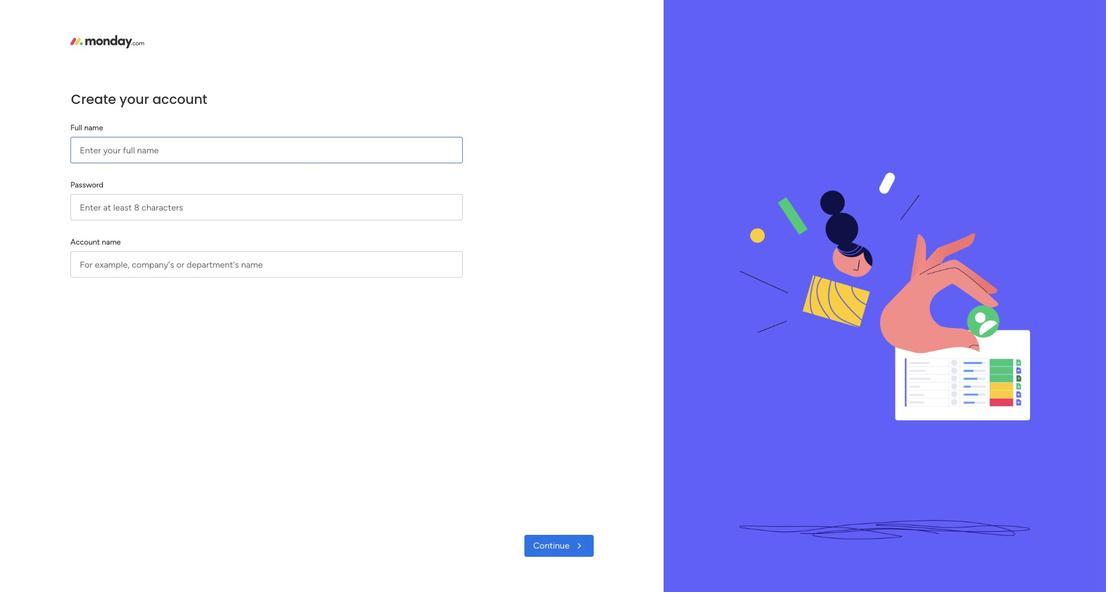 Task type: describe. For each thing, give the bounding box(es) containing it.
name for full name
[[84, 123, 103, 133]]

full name
[[70, 123, 103, 133]]

account
[[70, 238, 100, 247]]

Account name text field
[[70, 251, 463, 278]]

continue
[[533, 541, 570, 551]]

Full name text field
[[70, 137, 463, 163]]

account name
[[70, 238, 121, 247]]

full
[[70, 123, 82, 133]]

create
[[71, 90, 116, 108]]

your
[[119, 90, 149, 108]]

create your account
[[71, 90, 207, 108]]



Task type: locate. For each thing, give the bounding box(es) containing it.
password
[[70, 180, 103, 190]]

name for account name
[[102, 238, 121, 247]]

logo image
[[70, 35, 144, 48]]

continue button
[[524, 535, 594, 557]]

0 vertical spatial name
[[84, 123, 103, 133]]

1 vertical spatial name
[[102, 238, 121, 247]]

name right account
[[102, 238, 121, 247]]

name right full
[[84, 123, 103, 133]]

account
[[152, 90, 207, 108]]

name
[[84, 123, 103, 133], [102, 238, 121, 247]]

Password password field
[[70, 194, 463, 221]]



Task type: vqa. For each thing, say whether or not it's contained in the screenshot.
Billboard / Public transit ad button
no



